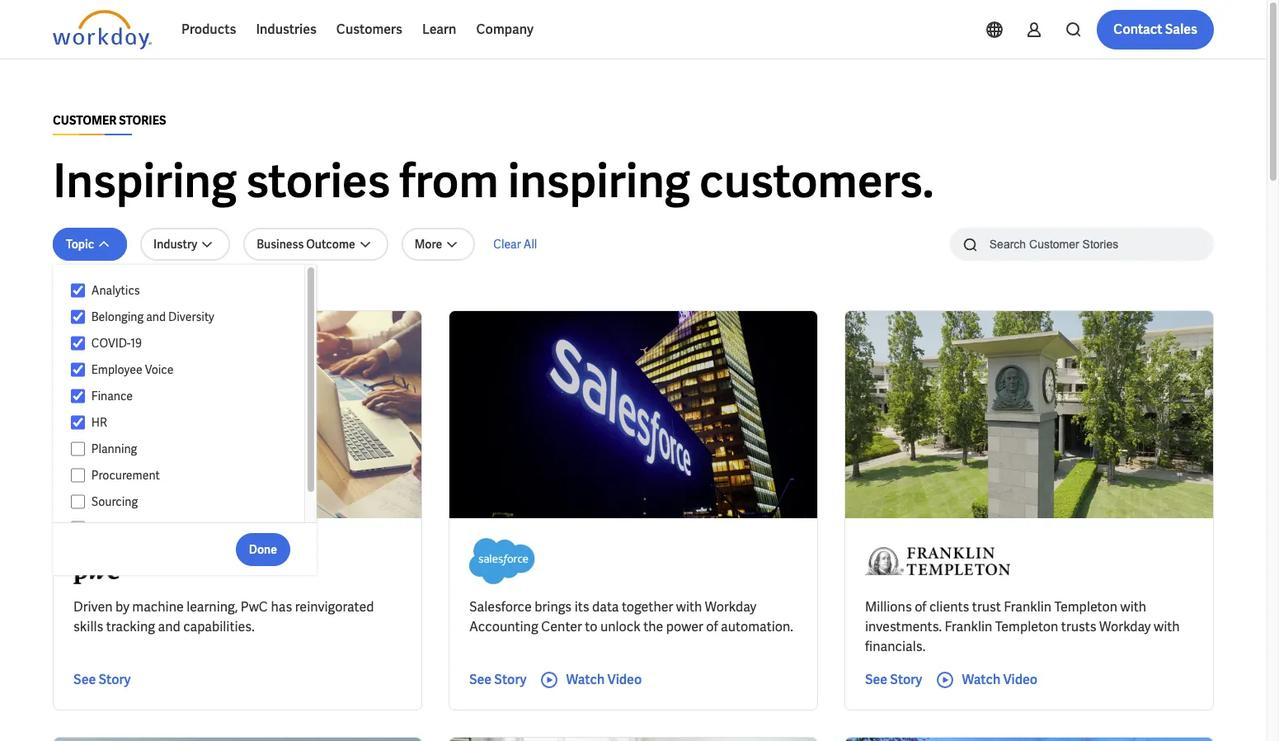 Task type: locate. For each thing, give the bounding box(es) containing it.
story down financials.
[[891, 671, 923, 688]]

0 vertical spatial and
[[146, 309, 166, 324]]

0 horizontal spatial see story
[[73, 671, 131, 688]]

1 horizontal spatial see
[[470, 671, 492, 688]]

watch video down 'millions of clients trust franklin templeton with investments. franklin templeton trusts workday with financials.'
[[963, 671, 1038, 688]]

see story link
[[73, 670, 131, 690], [470, 670, 527, 690], [866, 670, 923, 690]]

1 horizontal spatial video
[[1004, 671, 1038, 688]]

1 vertical spatial of
[[707, 618, 719, 635]]

watch video for to
[[567, 671, 642, 688]]

automation.
[[721, 618, 794, 635]]

2 see story link from the left
[[470, 670, 527, 690]]

watch video link down to
[[540, 670, 642, 690]]

0 horizontal spatial workday
[[705, 598, 757, 616]]

belonging
[[91, 309, 144, 324]]

watch down 'millions of clients trust franklin templeton with investments. franklin templeton trusts workday with financials.'
[[963, 671, 1001, 688]]

story for salesforce brings its data together with workday accounting center to unlock the power of automation.
[[495, 671, 527, 688]]

industry
[[154, 237, 197, 252]]

1 watch from the left
[[567, 671, 605, 688]]

3 story from the left
[[891, 671, 923, 688]]

1 horizontal spatial story
[[495, 671, 527, 688]]

and left "diversity"
[[146, 309, 166, 324]]

0 horizontal spatial watch video
[[567, 671, 642, 688]]

0 horizontal spatial video
[[608, 671, 642, 688]]

0 horizontal spatial of
[[707, 618, 719, 635]]

employee
[[91, 362, 142, 377]]

franklin right trust
[[1005, 598, 1052, 616]]

sourcing
[[91, 494, 138, 509]]

watch video link
[[540, 670, 642, 690], [936, 670, 1038, 690]]

power
[[667, 618, 704, 635]]

contact sales link
[[1098, 10, 1215, 50]]

Search Customer Stories text field
[[980, 229, 1182, 258]]

0 horizontal spatial see story link
[[73, 670, 131, 690]]

2 video from the left
[[1004, 671, 1038, 688]]

procurement
[[91, 468, 160, 483]]

1 horizontal spatial watch video
[[963, 671, 1038, 688]]

stories
[[119, 113, 166, 128]]

business
[[257, 237, 304, 252]]

workday
[[705, 598, 757, 616], [1100, 618, 1152, 635]]

story down "tracking"
[[99, 671, 131, 688]]

0 horizontal spatial watch
[[567, 671, 605, 688]]

clear
[[494, 237, 521, 252]]

0 horizontal spatial with
[[677, 598, 703, 616]]

see
[[73, 671, 96, 688], [470, 671, 492, 688], [866, 671, 888, 688]]

and inside driven by machine learning, pwc has reinvigorated skills tracking and capabilities.
[[158, 618, 181, 635]]

products
[[182, 21, 236, 38]]

3 see from the left
[[866, 671, 888, 688]]

None checkbox
[[71, 336, 85, 351], [71, 362, 85, 377], [71, 389, 85, 404], [71, 415, 85, 430], [71, 442, 85, 456], [71, 521, 85, 536], [71, 336, 85, 351], [71, 362, 85, 377], [71, 389, 85, 404], [71, 415, 85, 430], [71, 442, 85, 456], [71, 521, 85, 536]]

of inside 'millions of clients trust franklin templeton with investments. franklin templeton trusts workday with financials.'
[[915, 598, 927, 616]]

story down accounting
[[495, 671, 527, 688]]

see story link down accounting
[[470, 670, 527, 690]]

3 see story link from the left
[[866, 670, 923, 690]]

2 see from the left
[[470, 671, 492, 688]]

franklin templeton companies, llc image
[[866, 538, 1011, 584]]

None checkbox
[[71, 283, 85, 298], [71, 309, 85, 324], [71, 468, 85, 483], [71, 494, 85, 509], [71, 283, 85, 298], [71, 309, 85, 324], [71, 468, 85, 483], [71, 494, 85, 509]]

video for templeton
[[1004, 671, 1038, 688]]

watch video link down 'millions of clients trust franklin templeton with investments. franklin templeton trusts workday with financials.'
[[936, 670, 1038, 690]]

see story link down financials.
[[866, 670, 923, 690]]

from
[[400, 151, 499, 211]]

center
[[541, 618, 583, 635]]

2 horizontal spatial see
[[866, 671, 888, 688]]

pwc
[[241, 598, 268, 616]]

1 watch video from the left
[[567, 671, 642, 688]]

watch
[[567, 671, 605, 688], [963, 671, 1001, 688]]

see story down financials.
[[866, 671, 923, 688]]

see story for salesforce brings its data together with workday accounting center to unlock the power of automation.
[[470, 671, 527, 688]]

learning,
[[187, 598, 238, 616]]

1 watch video link from the left
[[540, 670, 642, 690]]

3 see story from the left
[[866, 671, 923, 688]]

0 vertical spatial workday
[[705, 598, 757, 616]]

see down accounting
[[470, 671, 492, 688]]

customer
[[53, 113, 117, 128]]

topic
[[66, 237, 94, 252]]

0 horizontal spatial see
[[73, 671, 96, 688]]

analytics
[[91, 283, 140, 298]]

1 horizontal spatial franklin
[[1005, 598, 1052, 616]]

workday up automation.
[[705, 598, 757, 616]]

watch video
[[567, 671, 642, 688], [963, 671, 1038, 688]]

contact sales
[[1114, 21, 1198, 38]]

see story down accounting
[[470, 671, 527, 688]]

story for millions of clients trust franklin templeton with investments. franklin templeton trusts workday with financials.
[[891, 671, 923, 688]]

and down machine
[[158, 618, 181, 635]]

together
[[622, 598, 674, 616]]

0 horizontal spatial story
[[99, 671, 131, 688]]

2 horizontal spatial see story link
[[866, 670, 923, 690]]

2 horizontal spatial see story
[[866, 671, 923, 688]]

1 see story from the left
[[73, 671, 131, 688]]

0 vertical spatial templeton
[[1055, 598, 1118, 616]]

see story
[[73, 671, 131, 688], [470, 671, 527, 688], [866, 671, 923, 688]]

video
[[608, 671, 642, 688], [1004, 671, 1038, 688]]

clear all
[[494, 237, 538, 252]]

hr link
[[85, 413, 289, 432]]

with inside salesforce brings its data together with workday accounting center to unlock the power of automation.
[[677, 598, 703, 616]]

workday right trusts
[[1100, 618, 1152, 635]]

2 watch video from the left
[[963, 671, 1038, 688]]

done
[[249, 542, 277, 557]]

0 horizontal spatial franklin
[[945, 618, 993, 635]]

2 horizontal spatial story
[[891, 671, 923, 688]]

and
[[146, 309, 166, 324], [158, 618, 181, 635]]

topic button
[[53, 228, 127, 261]]

franklin
[[1005, 598, 1052, 616], [945, 618, 993, 635]]

watch video down to
[[567, 671, 642, 688]]

see down skills
[[73, 671, 96, 688]]

1 see story link from the left
[[73, 670, 131, 690]]

1 horizontal spatial workday
[[1100, 618, 1152, 635]]

2 story from the left
[[495, 671, 527, 688]]

of right power
[[707, 618, 719, 635]]

2 see story from the left
[[470, 671, 527, 688]]

of
[[915, 598, 927, 616], [707, 618, 719, 635]]

machine
[[132, 598, 184, 616]]

of up investments.
[[915, 598, 927, 616]]

see story link down skills
[[73, 670, 131, 690]]

templeton up trusts
[[1055, 598, 1118, 616]]

industries button
[[246, 10, 327, 50]]

to
[[585, 618, 598, 635]]

video down 'millions of clients trust franklin templeton with investments. franklin templeton trusts workday with financials.'
[[1004, 671, 1038, 688]]

watch video link for franklin
[[936, 670, 1038, 690]]

0 horizontal spatial watch video link
[[540, 670, 642, 690]]

1 vertical spatial and
[[158, 618, 181, 635]]

belonging and diversity link
[[85, 307, 289, 327]]

inspiring stories from inspiring customers.
[[53, 151, 935, 211]]

see story link for millions of clients trust franklin templeton with investments. franklin templeton trusts workday with financials.
[[866, 670, 923, 690]]

1 horizontal spatial watch
[[963, 671, 1001, 688]]

with
[[677, 598, 703, 616], [1121, 598, 1147, 616], [1155, 618, 1181, 635]]

more
[[415, 237, 443, 252]]

0 vertical spatial of
[[915, 598, 927, 616]]

1 video from the left
[[608, 671, 642, 688]]

2 watch from the left
[[963, 671, 1001, 688]]

tracking
[[106, 618, 155, 635]]

contact
[[1114, 21, 1163, 38]]

customer stories
[[53, 113, 166, 128]]

2 watch video link from the left
[[936, 670, 1038, 690]]

1 horizontal spatial see story link
[[470, 670, 527, 690]]

customers.
[[700, 151, 935, 211]]

1 horizontal spatial see story
[[470, 671, 527, 688]]

data
[[593, 598, 619, 616]]

see down financials.
[[866, 671, 888, 688]]

video down unlock
[[608, 671, 642, 688]]

see story down skills
[[73, 671, 131, 688]]

investments.
[[866, 618, 943, 635]]

inspiring
[[53, 151, 237, 211]]

stories
[[246, 151, 391, 211]]

1 horizontal spatial with
[[1121, 598, 1147, 616]]

franklin down trust
[[945, 618, 993, 635]]

1 horizontal spatial watch video link
[[936, 670, 1038, 690]]

1 horizontal spatial of
[[915, 598, 927, 616]]

millions of clients trust franklin templeton with investments. franklin templeton trusts workday with financials.
[[866, 598, 1181, 655]]

customers
[[337, 21, 403, 38]]

1 vertical spatial workday
[[1100, 618, 1152, 635]]

1 vertical spatial templeton
[[996, 618, 1059, 635]]

templeton
[[1055, 598, 1118, 616], [996, 618, 1059, 635]]

done button
[[236, 533, 290, 566]]

0 vertical spatial franklin
[[1005, 598, 1052, 616]]

technology link
[[85, 518, 289, 538]]

templeton down trust
[[996, 618, 1059, 635]]

salesforce.com image
[[470, 538, 536, 584]]

watch down to
[[567, 671, 605, 688]]



Task type: vqa. For each thing, say whether or not it's contained in the screenshot.
the Topic BUTTON
yes



Task type: describe. For each thing, give the bounding box(es) containing it.
inspiring
[[508, 151, 691, 211]]

clients
[[930, 598, 970, 616]]

more button
[[402, 228, 476, 261]]

workday inside 'millions of clients trust franklin templeton with investments. franklin templeton trusts workday with financials.'
[[1100, 618, 1152, 635]]

2 horizontal spatial with
[[1155, 618, 1181, 635]]

company
[[477, 21, 534, 38]]

by
[[116, 598, 129, 616]]

1 see from the left
[[73, 671, 96, 688]]

see story for millions of clients trust franklin templeton with investments. franklin templeton trusts workday with financials.
[[866, 671, 923, 688]]

accounting
[[470, 618, 539, 635]]

workday inside salesforce brings its data together with workday accounting center to unlock the power of automation.
[[705, 598, 757, 616]]

learn
[[422, 21, 457, 38]]

finance
[[91, 389, 133, 404]]

driven by machine learning, pwc has reinvigorated skills tracking and capabilities.
[[73, 598, 374, 635]]

483 results
[[53, 283, 113, 298]]

employee voice link
[[85, 360, 289, 380]]

watch for center
[[567, 671, 605, 688]]

unlock
[[601, 618, 641, 635]]

see for millions of clients trust franklin templeton with investments. franklin templeton trusts workday with financials.
[[866, 671, 888, 688]]

millions
[[866, 598, 913, 616]]

industry button
[[140, 228, 230, 261]]

the
[[644, 618, 664, 635]]

salesforce
[[470, 598, 532, 616]]

sourcing link
[[85, 492, 289, 512]]

financials.
[[866, 638, 926, 655]]

industries
[[256, 21, 317, 38]]

483
[[53, 283, 72, 298]]

customers button
[[327, 10, 413, 50]]

all
[[524, 237, 538, 252]]

hr
[[91, 415, 107, 430]]

pricewaterhousecoopers global licensing services corporation (pwc) image
[[73, 538, 134, 584]]

has
[[271, 598, 292, 616]]

diversity
[[168, 309, 214, 324]]

finance link
[[85, 386, 289, 406]]

capabilities.
[[183, 618, 255, 635]]

brings
[[535, 598, 572, 616]]

skills
[[73, 618, 103, 635]]

video for to
[[608, 671, 642, 688]]

go to the homepage image
[[53, 10, 152, 50]]

covid-19
[[91, 336, 142, 351]]

clear all button
[[489, 228, 542, 261]]

planning link
[[85, 439, 289, 459]]

see story link for salesforce brings its data together with workday accounting center to unlock the power of automation.
[[470, 670, 527, 690]]

employee voice
[[91, 362, 174, 377]]

business outcome button
[[244, 228, 388, 261]]

of inside salesforce brings its data together with workday accounting center to unlock the power of automation.
[[707, 618, 719, 635]]

see for salesforce brings its data together with workday accounting center to unlock the power of automation.
[[470, 671, 492, 688]]

analytics link
[[85, 281, 289, 300]]

sales
[[1166, 21, 1198, 38]]

its
[[575, 598, 590, 616]]

trust
[[973, 598, 1002, 616]]

outcome
[[306, 237, 355, 252]]

salesforce brings its data together with workday accounting center to unlock the power of automation.
[[470, 598, 794, 635]]

1 story from the left
[[99, 671, 131, 688]]

procurement link
[[85, 465, 289, 485]]

learn button
[[413, 10, 467, 50]]

technology
[[91, 521, 151, 536]]

watch for franklin
[[963, 671, 1001, 688]]

belonging and diversity
[[91, 309, 214, 324]]

watch video for templeton
[[963, 671, 1038, 688]]

watch video link for center
[[540, 670, 642, 690]]

products button
[[172, 10, 246, 50]]

results
[[74, 283, 113, 298]]

driven
[[73, 598, 113, 616]]

19
[[131, 336, 142, 351]]

1 vertical spatial franklin
[[945, 618, 993, 635]]

voice
[[145, 362, 174, 377]]

covid-
[[91, 336, 131, 351]]

planning
[[91, 442, 137, 456]]

company button
[[467, 10, 544, 50]]

covid-19 link
[[85, 333, 289, 353]]

business outcome
[[257, 237, 355, 252]]

reinvigorated
[[295, 598, 374, 616]]

trusts
[[1062, 618, 1097, 635]]



